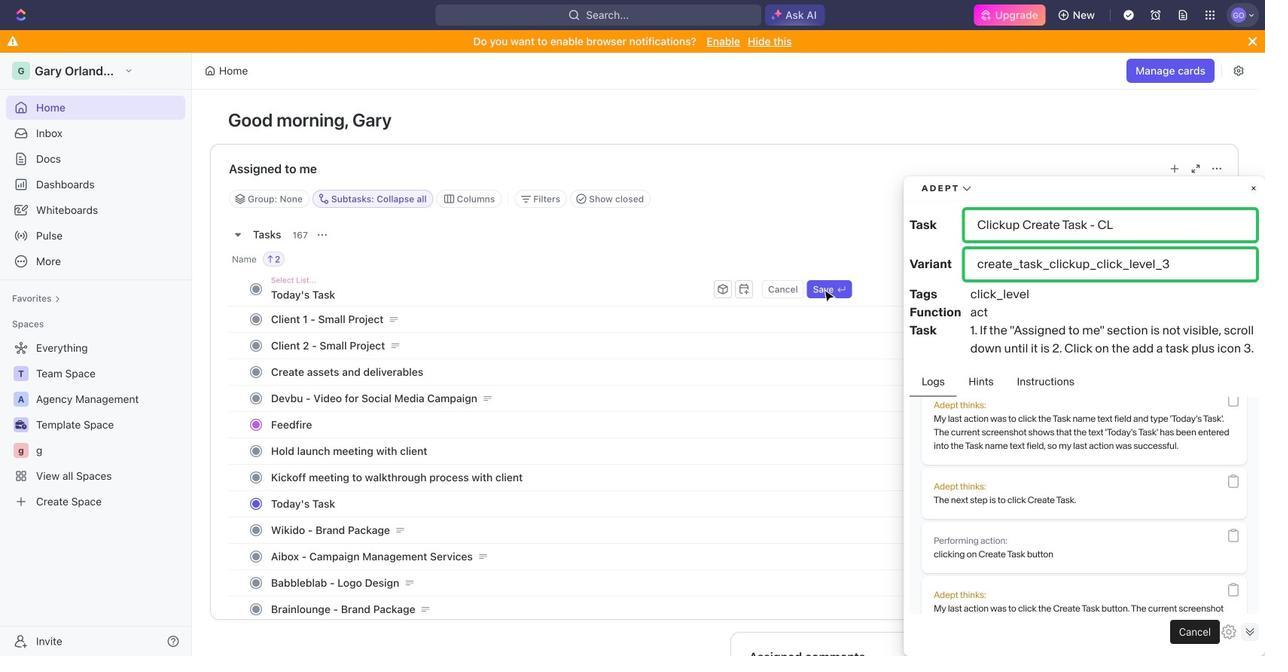 Task type: describe. For each thing, give the bounding box(es) containing it.
business time image
[[15, 420, 27, 429]]

agency management, , element
[[14, 392, 29, 407]]

Search tasks... text field
[[1007, 188, 1158, 210]]

tree inside sidebar navigation
[[6, 336, 185, 514]]



Task type: locate. For each thing, give the bounding box(es) containing it.
g, , element
[[14, 443, 29, 458]]

sidebar navigation
[[0, 53, 195, 656]]

tree
[[6, 336, 185, 514]]

Task name or type '/' for commands text field
[[271, 282, 711, 307]]

gary orlando's workspace, , element
[[12, 62, 30, 80]]

team space, , element
[[14, 366, 29, 381]]



Task type: vqa. For each thing, say whether or not it's contained in the screenshot.
user group icon in the "tree"
no



